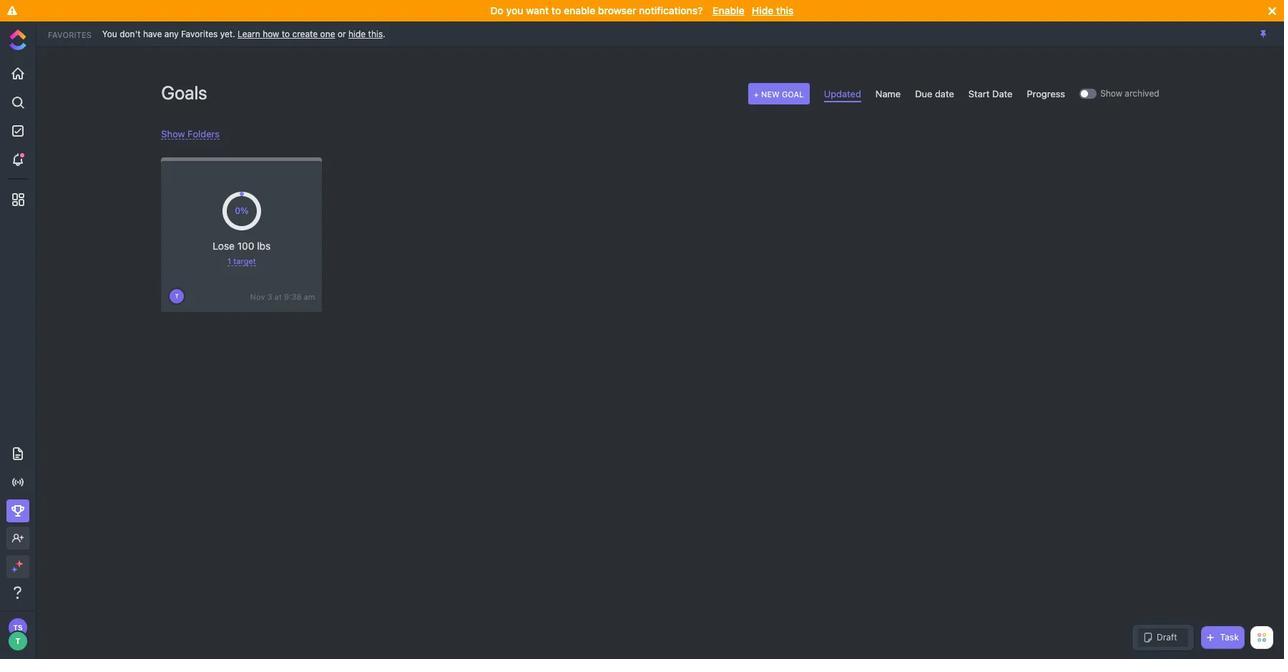 Task type: locate. For each thing, give the bounding box(es) containing it.
notifications?
[[639, 4, 703, 16]]

1 horizontal spatial t
[[175, 293, 179, 300]]

0 horizontal spatial favorites
[[48, 30, 91, 39]]

to right want at left
[[552, 4, 561, 16]]

want
[[526, 4, 549, 16]]

1 vertical spatial t
[[15, 636, 20, 645]]

this right 'hide'
[[368, 28, 383, 39]]

9:38
[[284, 292, 302, 301]]

due
[[915, 88, 933, 99]]

lose 100 lbs 1 target
[[213, 240, 271, 265]]

folders
[[188, 128, 220, 140]]

to right the how
[[282, 28, 290, 39]]

to
[[552, 4, 561, 16], [282, 28, 290, 39]]

at
[[275, 292, 282, 301]]

learn how to create one link
[[238, 28, 335, 39]]

t
[[175, 293, 179, 300], [15, 636, 20, 645]]

1 vertical spatial show
[[161, 128, 185, 140]]

ts t
[[13, 623, 23, 645]]

do you want to enable browser notifications? enable hide this
[[491, 4, 794, 16]]

favorites right any
[[181, 28, 218, 39]]

1 horizontal spatial this
[[776, 4, 794, 16]]

0 vertical spatial t
[[175, 293, 179, 300]]

1 horizontal spatial to
[[552, 4, 561, 16]]

you
[[506, 4, 523, 16]]

show for show folders
[[161, 128, 185, 140]]

or
[[338, 28, 346, 39]]

1 horizontal spatial show
[[1101, 88, 1123, 99]]

0 vertical spatial this
[[776, 4, 794, 16]]

due date
[[915, 88, 954, 99]]

start
[[969, 88, 990, 99]]

sparkle svg 2 image
[[11, 567, 17, 572]]

goal
[[782, 89, 804, 98]]

+ new goal
[[754, 89, 804, 98]]

yet.
[[220, 28, 235, 39]]

0 horizontal spatial this
[[368, 28, 383, 39]]

nov
[[250, 292, 265, 301]]

0 vertical spatial to
[[552, 4, 561, 16]]

any
[[164, 28, 179, 39]]

show left archived
[[1101, 88, 1123, 99]]

date
[[935, 88, 954, 99]]

favorites left you
[[48, 30, 91, 39]]

you don't have any favorites yet. learn how to create one or hide this .
[[102, 28, 386, 39]]

you
[[102, 28, 117, 39]]

goals
[[161, 82, 207, 103]]

+
[[754, 89, 759, 98]]

0 horizontal spatial t
[[15, 636, 20, 645]]

1 horizontal spatial favorites
[[181, 28, 218, 39]]

date
[[993, 88, 1013, 99]]

favorites
[[181, 28, 218, 39], [48, 30, 91, 39]]

show folders
[[161, 128, 220, 140]]

show
[[1101, 88, 1123, 99], [161, 128, 185, 140]]

0 horizontal spatial show
[[161, 128, 185, 140]]

hide
[[752, 4, 774, 16]]

show left folders
[[161, 128, 185, 140]]

1 vertical spatial to
[[282, 28, 290, 39]]

browser
[[598, 4, 637, 16]]

one
[[320, 28, 335, 39]]

ts
[[13, 623, 23, 632]]

100
[[237, 240, 254, 252]]

this right hide
[[776, 4, 794, 16]]

1
[[228, 256, 231, 265]]

this
[[776, 4, 794, 16], [368, 28, 383, 39]]

0 vertical spatial show
[[1101, 88, 1123, 99]]



Task type: vqa. For each thing, say whether or not it's contained in the screenshot.
rightmost T
yes



Task type: describe. For each thing, give the bounding box(es) containing it.
target
[[234, 256, 256, 265]]

enable
[[713, 4, 745, 16]]

lbs
[[257, 240, 271, 252]]

t button
[[168, 288, 186, 305]]

new
[[761, 89, 780, 98]]

t inside ts t
[[15, 636, 20, 645]]

learn
[[238, 28, 260, 39]]

updated
[[824, 88, 861, 99]]

archived
[[1125, 88, 1160, 99]]

0 horizontal spatial to
[[282, 28, 290, 39]]

start date
[[969, 88, 1013, 99]]

hide
[[348, 28, 366, 39]]

progress
[[1027, 88, 1066, 99]]

nov 3 at 9:38 am
[[250, 292, 315, 301]]

do
[[491, 4, 504, 16]]

hide this link
[[348, 28, 383, 39]]

name
[[876, 88, 901, 99]]

sparkle svg 1 image
[[16, 560, 23, 567]]

enable
[[564, 4, 596, 16]]

lose
[[213, 240, 235, 252]]

don't
[[120, 28, 141, 39]]

task
[[1220, 632, 1239, 643]]

3
[[267, 292, 272, 301]]

show archived
[[1101, 88, 1160, 99]]

am
[[304, 292, 315, 301]]

create
[[292, 28, 318, 39]]

how
[[263, 28, 279, 39]]

show for show archived
[[1101, 88, 1123, 99]]

have
[[143, 28, 162, 39]]

1 vertical spatial this
[[368, 28, 383, 39]]

.
[[383, 28, 386, 39]]

t inside dropdown button
[[175, 293, 179, 300]]



